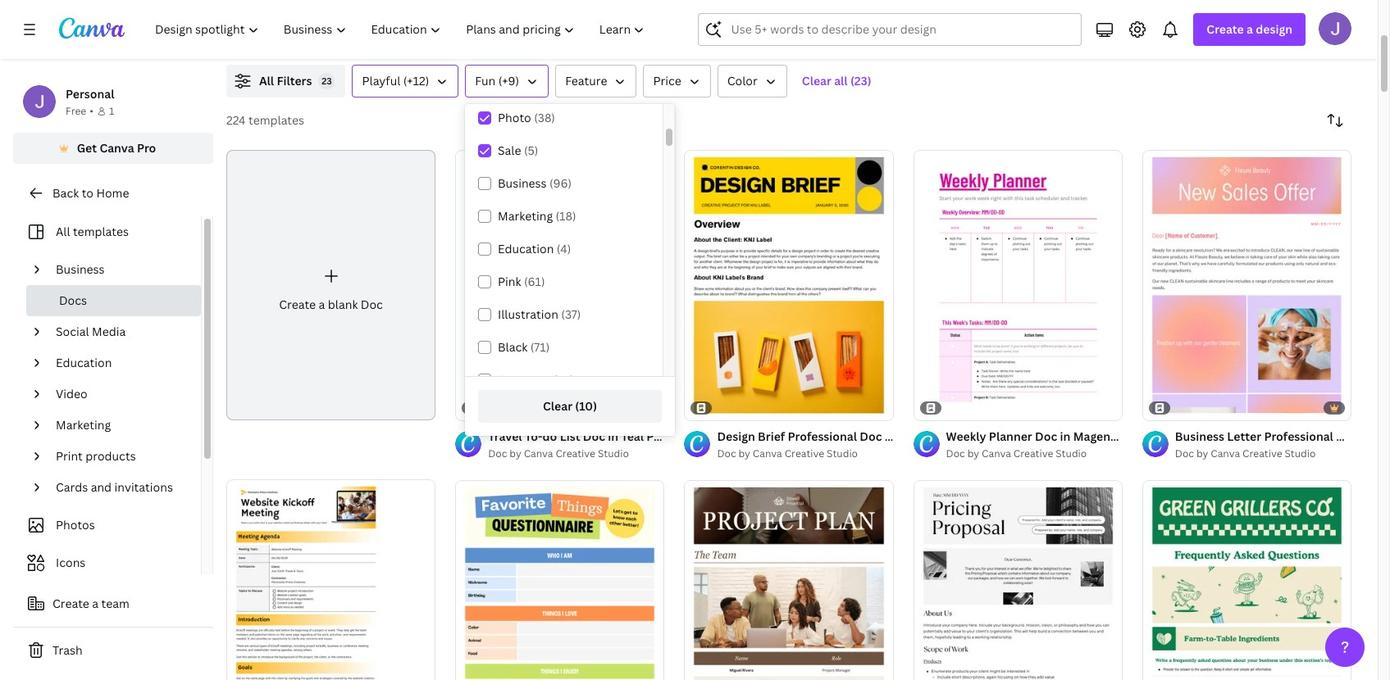 Task type: locate. For each thing, give the bounding box(es) containing it.
creative
[[556, 447, 595, 461], [785, 447, 824, 461], [1014, 447, 1053, 461], [1243, 447, 1282, 461]]

fun
[[475, 73, 496, 89]]

0 vertical spatial templates
[[248, 112, 304, 128]]

marketing
[[498, 208, 553, 224], [56, 417, 111, 433]]

back to home link
[[13, 177, 213, 210]]

all down back
[[56, 224, 70, 239]]

templates right 224
[[248, 112, 304, 128]]

0 vertical spatial clear
[[802, 73, 831, 89]]

(61)
[[524, 274, 545, 289]]

1 vertical spatial create
[[279, 297, 316, 313]]

studio
[[598, 447, 629, 461], [827, 447, 858, 461], [1056, 447, 1087, 461], [1285, 447, 1316, 461]]

black
[[498, 340, 528, 355]]

4 doc by canva creative studio link from the left
[[1175, 446, 1352, 463]]

(38)
[[534, 110, 555, 125]]

clear (10)
[[543, 399, 597, 414]]

3 doc by canva creative studio link from the left
[[946, 446, 1123, 463]]

Sort by button
[[1319, 104, 1352, 137]]

1 vertical spatial a
[[319, 297, 325, 313]]

0 horizontal spatial business
[[56, 262, 105, 277]]

224
[[226, 112, 246, 128]]

clear
[[802, 73, 831, 89], [543, 399, 572, 414]]

0 vertical spatial all
[[259, 73, 274, 89]]

1 horizontal spatial create
[[279, 297, 316, 313]]

education up pink (61)
[[498, 241, 554, 257]]

doc inside create a blank doc element
[[361, 297, 383, 313]]

doc by canva creative studio link for the favorite things questionnaire doc in blue orange green playful style image on the left of page
[[488, 446, 665, 463]]

doc by canva creative studio link for pricing proposal professional doc in white black grey sleek monochrome style image
[[946, 446, 1123, 463]]

marketing up education (4)
[[498, 208, 553, 224]]

by for the favorite things questionnaire doc in blue orange green playful style image on the left of page
[[510, 447, 521, 461]]

marketing link
[[49, 410, 191, 441]]

2 vertical spatial a
[[92, 596, 99, 612]]

1 horizontal spatial templates
[[248, 112, 304, 128]]

2 creative from the left
[[785, 447, 824, 461]]

(4)
[[557, 241, 571, 257]]

social media link
[[49, 317, 191, 348]]

canva inside get canva pro button
[[100, 140, 134, 156]]

a for team
[[92, 596, 99, 612]]

canva
[[100, 140, 134, 156], [524, 447, 553, 461], [753, 447, 782, 461], [982, 447, 1011, 461], [1211, 447, 1240, 461]]

business link
[[49, 254, 191, 285]]

2 vertical spatial create
[[52, 596, 89, 612]]

canva for travel to-do list doc in teal pastel green pastel purple vibrant professional style image
[[524, 447, 553, 461]]

clear inside button
[[802, 73, 831, 89]]

1 horizontal spatial clear
[[802, 73, 831, 89]]

create down icons
[[52, 596, 89, 612]]

clear inside "button"
[[543, 399, 572, 414]]

create left blank
[[279, 297, 316, 313]]

doc for weekly planner doc in magenta light pink vibrant professional style image
[[946, 447, 965, 461]]

create inside "button"
[[52, 596, 89, 612]]

cards and invitations
[[56, 480, 173, 495]]

doc
[[361, 297, 383, 313], [488, 447, 507, 461], [717, 447, 736, 461], [946, 447, 965, 461], [1175, 447, 1194, 461]]

1 vertical spatial all
[[56, 224, 70, 239]]

templates
[[248, 112, 304, 128], [73, 224, 129, 239]]

company
[[498, 372, 551, 388]]

1 horizontal spatial marketing
[[498, 208, 553, 224]]

doc by canva creative studio link
[[488, 446, 665, 463], [717, 446, 894, 463], [946, 446, 1123, 463], [1175, 446, 1352, 463]]

business up docs on the top of page
[[56, 262, 105, 277]]

4 creative from the left
[[1243, 447, 1282, 461]]

back
[[52, 185, 79, 201]]

(+9)
[[498, 73, 519, 89]]

(71)
[[530, 340, 550, 355]]

create
[[1207, 21, 1244, 37], [279, 297, 316, 313], [52, 596, 89, 612]]

0 horizontal spatial education
[[56, 355, 112, 371]]

(23)
[[850, 73, 871, 89]]

create inside dropdown button
[[1207, 21, 1244, 37]]

None search field
[[698, 13, 1082, 46]]

back to home
[[52, 185, 129, 201]]

0 horizontal spatial a
[[92, 596, 99, 612]]

templates down back to home
[[73, 224, 129, 239]]

a left blank
[[319, 297, 325, 313]]

1 vertical spatial clear
[[543, 399, 572, 414]]

2 studio from the left
[[827, 447, 858, 461]]

0 vertical spatial education
[[498, 241, 554, 257]]

doc by canva creative studio for pricing proposal professional doc in white black grey sleek monochrome style image
[[946, 447, 1087, 461]]

by
[[510, 447, 521, 461], [739, 447, 750, 461], [967, 447, 979, 461], [1196, 447, 1208, 461]]

education inside education link
[[56, 355, 112, 371]]

2 by from the left
[[739, 447, 750, 461]]

doc for design brief professional doc in yellow black grey bold modern style image
[[717, 447, 736, 461]]

1 vertical spatial education
[[56, 355, 112, 371]]

doc by canva creative studio link for project plan professional doc in dark brown brown light brown traditional corporate style image
[[717, 446, 894, 463]]

home
[[96, 185, 129, 201]]

1 doc by canva creative studio link from the left
[[488, 446, 665, 463]]

kickoff meeting doc in orange black white professional gradients style image
[[226, 480, 436, 681]]

travel to-do list doc in teal pastel green pastel purple vibrant professional style image
[[455, 150, 665, 421]]

media
[[92, 324, 126, 340]]

playful (+12) button
[[352, 65, 459, 98]]

blank
[[328, 297, 358, 313]]

0 horizontal spatial marketing
[[56, 417, 111, 433]]

create left "design"
[[1207, 21, 1244, 37]]

3 studio from the left
[[1056, 447, 1087, 461]]

business for business (96)
[[498, 176, 547, 191]]

playful
[[362, 73, 400, 89]]

business
[[498, 176, 547, 191], [56, 262, 105, 277]]

create a design
[[1207, 21, 1292, 37]]

illustration (37)
[[498, 307, 581, 322]]

0 vertical spatial create
[[1207, 21, 1244, 37]]

0 horizontal spatial all
[[56, 224, 70, 239]]

weekly planner doc in magenta light pink vibrant professional style image
[[913, 150, 1123, 421]]

0 vertical spatial business
[[498, 176, 547, 191]]

project plan professional doc in dark brown brown light brown traditional corporate style image
[[684, 481, 894, 681]]

1 horizontal spatial a
[[319, 297, 325, 313]]

1 horizontal spatial all
[[259, 73, 274, 89]]

playful (+12)
[[362, 73, 429, 89]]

price button
[[643, 65, 711, 98]]

2 doc by canva creative studio link from the left
[[717, 446, 894, 463]]

doc by canva creative studio
[[488, 447, 629, 461], [717, 447, 858, 461], [946, 447, 1087, 461], [1175, 447, 1316, 461]]

0 vertical spatial marketing
[[498, 208, 553, 224]]

clear down the (31)
[[543, 399, 572, 414]]

1 by from the left
[[510, 447, 521, 461]]

photos
[[56, 517, 95, 533]]

3 creative from the left
[[1014, 447, 1053, 461]]

design
[[1256, 21, 1292, 37]]

marketing for marketing (18)
[[498, 208, 553, 224]]

1 vertical spatial templates
[[73, 224, 129, 239]]

education down social media
[[56, 355, 112, 371]]

social media
[[56, 324, 126, 340]]

jacob simon image
[[1319, 12, 1352, 45]]

4 doc by canva creative studio from the left
[[1175, 447, 1316, 461]]

(18)
[[556, 208, 576, 224]]

a left team
[[92, 596, 99, 612]]

create a blank doc
[[279, 297, 383, 313]]

1 studio from the left
[[598, 447, 629, 461]]

1
[[109, 104, 114, 118]]

a inside dropdown button
[[1247, 21, 1253, 37]]

1 horizontal spatial business
[[498, 176, 547, 191]]

by for pricing proposal professional doc in white black grey sleek monochrome style image
[[967, 447, 979, 461]]

docs
[[59, 293, 87, 308]]

a inside "button"
[[92, 596, 99, 612]]

4 by from the left
[[1196, 447, 1208, 461]]

2 horizontal spatial a
[[1247, 21, 1253, 37]]

0 horizontal spatial clear
[[543, 399, 572, 414]]

0 horizontal spatial templates
[[73, 224, 129, 239]]

business down sale (5)
[[498, 176, 547, 191]]

fun (+9)
[[475, 73, 519, 89]]

photo
[[498, 110, 531, 125]]

1 vertical spatial marketing
[[56, 417, 111, 433]]

canva for weekly planner doc in magenta light pink vibrant professional style image
[[982, 447, 1011, 461]]

get canva pro
[[77, 140, 156, 156]]

a
[[1247, 21, 1253, 37], [319, 297, 325, 313], [92, 596, 99, 612]]

video
[[56, 386, 87, 402]]

food & restaurant faqs doc in green cream yellow bold nostalgia style image
[[1142, 481, 1352, 681]]

all left the filters
[[259, 73, 274, 89]]

2 doc by canva creative studio from the left
[[717, 447, 858, 461]]

0 horizontal spatial create
[[52, 596, 89, 612]]

team
[[101, 596, 129, 612]]

1 vertical spatial business
[[56, 262, 105, 277]]

education link
[[49, 348, 191, 379]]

1 creative from the left
[[556, 447, 595, 461]]

clear (10) button
[[478, 390, 662, 423]]

clear for clear (10)
[[543, 399, 572, 414]]

all templates link
[[23, 217, 191, 248]]

canva for design brief professional doc in yellow black grey bold modern style image
[[753, 447, 782, 461]]

sale (5)
[[498, 143, 538, 158]]

and
[[91, 480, 112, 495]]

templates for 224 templates
[[248, 112, 304, 128]]

top level navigation element
[[144, 13, 659, 46]]

1 doc by canva creative studio from the left
[[488, 447, 629, 461]]

marketing down video at the bottom left of page
[[56, 417, 111, 433]]

1 horizontal spatial education
[[498, 241, 554, 257]]

color button
[[717, 65, 787, 98]]

4 studio from the left
[[1285, 447, 1316, 461]]

0 vertical spatial a
[[1247, 21, 1253, 37]]

doc by canva creative studio link for food & restaurant faqs doc in green cream yellow bold nostalgia style image on the right
[[1175, 446, 1352, 463]]

a left "design"
[[1247, 21, 1253, 37]]

education (4)
[[498, 241, 571, 257]]

3 doc by canva creative studio from the left
[[946, 447, 1087, 461]]

education for education (4)
[[498, 241, 554, 257]]

2 horizontal spatial create
[[1207, 21, 1244, 37]]

canva for business letter professional doc in salmon light blue gradients style image
[[1211, 447, 1240, 461]]

clear left all
[[802, 73, 831, 89]]

doc for business letter professional doc in salmon light blue gradients style image
[[1175, 447, 1194, 461]]

trash
[[52, 643, 83, 659]]

doc by canva creative studio for project plan professional doc in dark brown brown light brown traditional corporate style image
[[717, 447, 858, 461]]

products
[[86, 449, 136, 464]]

3 by from the left
[[967, 447, 979, 461]]



Task type: vqa. For each thing, say whether or not it's contained in the screenshot.


Task type: describe. For each thing, give the bounding box(es) containing it.
feature button
[[555, 65, 637, 98]]

marketing for marketing
[[56, 417, 111, 433]]

photo (38)
[[498, 110, 555, 125]]

design brief professional doc in yellow black grey bold modern style image
[[684, 150, 894, 421]]

color
[[727, 73, 758, 89]]

(96)
[[549, 176, 572, 191]]

feature
[[565, 73, 607, 89]]

(31)
[[554, 372, 574, 388]]

studio for project plan professional doc in dark brown brown light brown traditional corporate style image
[[827, 447, 858, 461]]

icons
[[56, 555, 86, 571]]

create for create a design
[[1207, 21, 1244, 37]]

filters
[[277, 73, 312, 89]]

cards and invitations link
[[49, 472, 191, 504]]

(37)
[[561, 307, 581, 322]]

free
[[66, 104, 86, 118]]

trash link
[[13, 635, 213, 668]]

pro
[[137, 140, 156, 156]]

(5)
[[524, 143, 538, 158]]

clear all (23) button
[[794, 65, 880, 98]]

clear for clear all (23)
[[802, 73, 831, 89]]

(10)
[[575, 399, 597, 414]]

a for design
[[1247, 21, 1253, 37]]

create a team
[[52, 596, 129, 612]]

studio for the favorite things questionnaire doc in blue orange green playful style image on the left of page
[[598, 447, 629, 461]]

create for create a blank doc
[[279, 297, 316, 313]]

templates for all templates
[[73, 224, 129, 239]]

all filters
[[259, 73, 312, 89]]

224 templates
[[226, 112, 304, 128]]

create a blank doc link
[[226, 150, 436, 421]]

all templates
[[56, 224, 129, 239]]

creative for the "doc by canva creative studio" link related to the favorite things questionnaire doc in blue orange green playful style image on the left of page
[[556, 447, 595, 461]]

to
[[82, 185, 93, 201]]

doc by canva creative studio for food & restaurant faqs doc in green cream yellow bold nostalgia style image on the right
[[1175, 447, 1316, 461]]

favorite things questionnaire doc in blue orange green playful style image
[[455, 481, 665, 681]]

studio for food & restaurant faqs doc in green cream yellow bold nostalgia style image on the right
[[1285, 447, 1316, 461]]

invitations
[[114, 480, 173, 495]]

print products
[[56, 449, 136, 464]]

photos link
[[23, 510, 191, 541]]

personal
[[66, 86, 114, 102]]

company (31)
[[498, 372, 574, 388]]

doc by canva creative studio for the favorite things questionnaire doc in blue orange green playful style image on the left of page
[[488, 447, 629, 461]]

creative for the "doc by canva creative studio" link related to food & restaurant faqs doc in green cream yellow bold nostalgia style image on the right
[[1243, 447, 1282, 461]]

fun (+9) button
[[465, 65, 549, 98]]

(+12)
[[403, 73, 429, 89]]

education for education
[[56, 355, 112, 371]]

pink
[[498, 274, 521, 289]]

business letter professional doc in salmon light blue gradients style image
[[1142, 150, 1352, 421]]

sale
[[498, 143, 521, 158]]

studio for pricing proposal professional doc in white black grey sleek monochrome style image
[[1056, 447, 1087, 461]]

all for all filters
[[259, 73, 274, 89]]

23 filter options selected element
[[319, 73, 335, 89]]

marketing (18)
[[498, 208, 576, 224]]

black (71)
[[498, 340, 550, 355]]

23
[[322, 75, 332, 87]]

Search search field
[[731, 14, 1071, 45]]

creative for pricing proposal professional doc in white black grey sleek monochrome style image's the "doc by canva creative studio" link
[[1014, 447, 1053, 461]]

print products link
[[49, 441, 191, 472]]

clear all (23)
[[802, 73, 871, 89]]

a for blank
[[319, 297, 325, 313]]

icons link
[[23, 548, 191, 579]]

create a blank doc element
[[226, 150, 436, 421]]

social
[[56, 324, 89, 340]]

•
[[90, 104, 93, 118]]

create a design button
[[1194, 13, 1306, 46]]

get canva pro button
[[13, 133, 213, 164]]

free •
[[66, 104, 93, 118]]

print
[[56, 449, 83, 464]]

cards
[[56, 480, 88, 495]]

doc for travel to-do list doc in teal pastel green pastel purple vibrant professional style image
[[488, 447, 507, 461]]

price
[[653, 73, 681, 89]]

all for all templates
[[56, 224, 70, 239]]

create a team button
[[13, 588, 213, 621]]

by for project plan professional doc in dark brown brown light brown traditional corporate style image
[[739, 447, 750, 461]]

business for business
[[56, 262, 105, 277]]

business (96)
[[498, 176, 572, 191]]

creative for the "doc by canva creative studio" link related to project plan professional doc in dark brown brown light brown traditional corporate style image
[[785, 447, 824, 461]]

pink (61)
[[498, 274, 545, 289]]

by for food & restaurant faqs doc in green cream yellow bold nostalgia style image on the right
[[1196, 447, 1208, 461]]

create for create a team
[[52, 596, 89, 612]]

video link
[[49, 379, 191, 410]]

illustration
[[498, 307, 558, 322]]

pricing proposal professional doc in white black grey sleek monochrome style image
[[913, 481, 1123, 681]]

all
[[834, 73, 848, 89]]

get
[[77, 140, 97, 156]]



